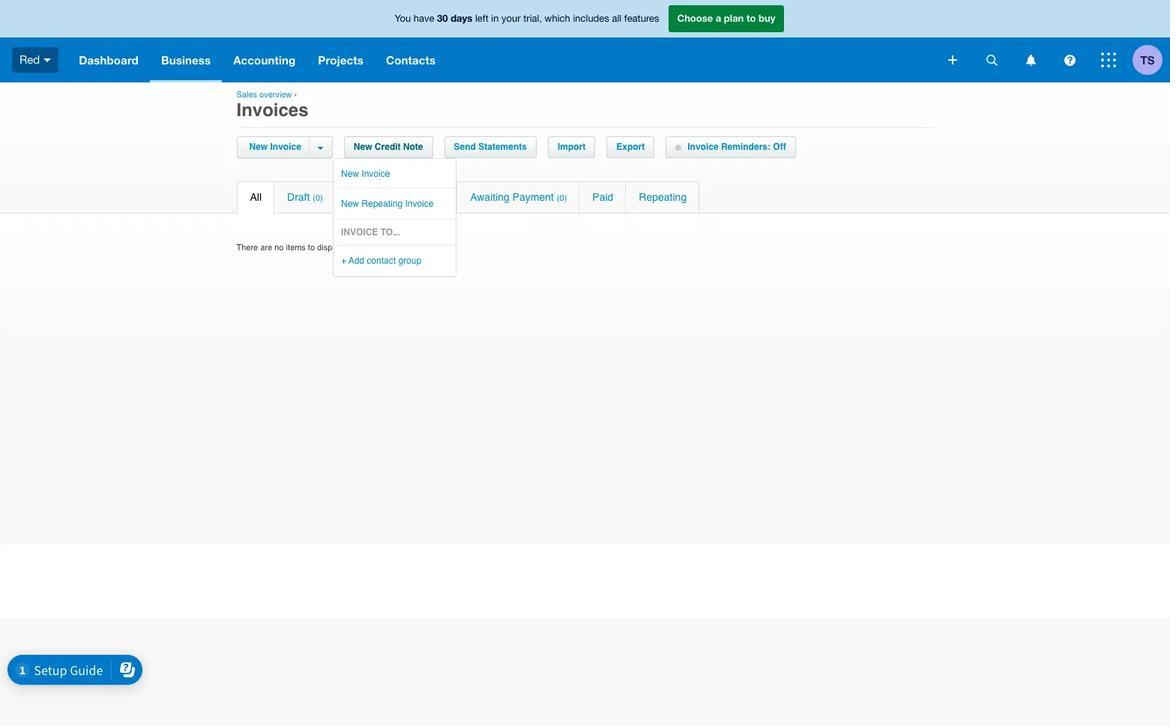Task type: describe. For each thing, give the bounding box(es) containing it.
contacts
[[386, 53, 436, 67]]

projects button
[[307, 37, 375, 82]]

&
[[399, 243, 405, 253]]

have
[[414, 13, 435, 24]]

choose a plan to buy
[[678, 12, 776, 24]]

2 items from the left
[[434, 243, 453, 253]]

ts
[[1141, 53, 1155, 66]]

deleted
[[370, 243, 397, 253]]

approval
[[391, 191, 432, 203]]

ts button
[[1133, 37, 1171, 82]]

there are no items to display. show deleted & voided items
[[237, 243, 453, 253]]

+
[[341, 256, 346, 266]]

30
[[437, 12, 448, 24]]

banner containing ts
[[0, 0, 1171, 82]]

0 vertical spatial new invoice link
[[246, 137, 309, 157]]

new up "invoice"
[[341, 199, 359, 210]]

new down new credit note link
[[341, 169, 359, 179]]

red button
[[0, 37, 68, 82]]

voided
[[407, 243, 431, 253]]

svg image inside red popup button
[[44, 58, 51, 62]]

statements
[[479, 142, 527, 152]]

sales
[[237, 90, 257, 100]]

note
[[403, 142, 423, 152]]

payment
[[513, 191, 554, 203]]

show deleted & voided items link
[[347, 243, 453, 253]]

show
[[347, 243, 368, 253]]

you
[[395, 13, 411, 24]]

accounting
[[233, 53, 296, 67]]

overview
[[260, 90, 292, 100]]

to...
[[381, 227, 401, 238]]

(0) for awaiting payment
[[557, 193, 567, 203]]

sales overview link
[[237, 90, 292, 100]]

contacts button
[[375, 37, 447, 82]]

new left the credit
[[354, 142, 372, 152]]

add
[[349, 256, 364, 266]]

export link
[[608, 137, 654, 157]]

contact
[[367, 256, 396, 266]]

sales overview › invoices
[[237, 90, 309, 121]]

paid
[[593, 191, 614, 203]]

accounting button
[[222, 37, 307, 82]]

new credit note link
[[345, 137, 432, 157]]

business button
[[150, 37, 222, 82]]

invoice to...
[[341, 227, 401, 238]]

there
[[237, 243, 258, 253]]

invoice inside 'link'
[[688, 142, 719, 152]]



Task type: vqa. For each thing, say whether or not it's contained in the screenshot.
Projects Icon at bottom left
no



Task type: locate. For each thing, give the bounding box(es) containing it.
draft (0)
[[287, 191, 323, 203]]

0 horizontal spatial items
[[286, 243, 306, 253]]

(0) right approval
[[435, 193, 445, 203]]

choose
[[678, 12, 713, 24]]

1 horizontal spatial svg image
[[1026, 54, 1036, 66]]

1 horizontal spatial (0)
[[435, 193, 445, 203]]

left
[[475, 13, 489, 24]]

(0) inside awaiting payment (0)
[[557, 193, 567, 203]]

1 awaiting from the left
[[349, 191, 388, 203]]

navigation
[[68, 37, 938, 82]]

projects
[[318, 53, 364, 67]]

off
[[773, 142, 786, 152]]

1 horizontal spatial items
[[434, 243, 453, 253]]

(0) for awaiting approval
[[435, 193, 445, 203]]

days
[[451, 12, 473, 24]]

new repeating invoice link
[[334, 189, 486, 219]]

business
[[161, 53, 211, 67]]

paid link
[[580, 182, 626, 213]]

banner
[[0, 0, 1171, 82]]

1 items from the left
[[286, 243, 306, 253]]

credit
[[375, 142, 401, 152]]

3 (0) from the left
[[557, 193, 567, 203]]

to
[[747, 12, 756, 24], [308, 243, 315, 253]]

2 awaiting from the left
[[470, 191, 510, 203]]

awaiting left payment
[[470, 191, 510, 203]]

0 horizontal spatial to
[[308, 243, 315, 253]]

send statements
[[454, 142, 527, 152]]

new invoice
[[249, 142, 301, 152], [341, 169, 390, 179]]

(0) inside draft (0)
[[313, 193, 323, 203]]

0 vertical spatial new invoice
[[249, 142, 301, 152]]

trial,
[[524, 13, 542, 24]]

invoices
[[237, 100, 309, 121]]

awaiting up invoice to...
[[349, 191, 388, 203]]

(0) inside awaiting approval (0)
[[435, 193, 445, 203]]

new
[[249, 142, 268, 152], [354, 142, 372, 152], [341, 169, 359, 179], [341, 199, 359, 210]]

1 horizontal spatial repeating
[[639, 191, 687, 203]]

items right voided
[[434, 243, 453, 253]]

0 horizontal spatial svg image
[[44, 58, 51, 62]]

all
[[612, 13, 622, 24]]

2 horizontal spatial (0)
[[557, 193, 567, 203]]

repeating up to...
[[362, 199, 403, 210]]

buy
[[759, 12, 776, 24]]

import link
[[549, 137, 595, 157]]

new invoice link down invoices
[[246, 137, 309, 157]]

0 horizontal spatial repeating
[[362, 199, 403, 210]]

1 horizontal spatial to
[[747, 12, 756, 24]]

awaiting for awaiting approval
[[349, 191, 388, 203]]

2 (0) from the left
[[435, 193, 445, 203]]

0 horizontal spatial new invoice link
[[246, 137, 309, 157]]

navigation inside "banner"
[[68, 37, 938, 82]]

1 vertical spatial new invoice link
[[334, 159, 486, 189]]

awaiting approval (0)
[[349, 191, 445, 203]]

export
[[617, 142, 645, 152]]

a
[[716, 12, 722, 24]]

you have 30 days left in your trial, which includes all features
[[395, 12, 660, 24]]

invoice reminders:                                  off link
[[667, 137, 795, 157]]

›
[[294, 90, 297, 100]]

display.
[[317, 243, 345, 253]]

awaiting payment (0)
[[470, 191, 567, 203]]

awaiting
[[349, 191, 388, 203], [470, 191, 510, 203]]

are
[[260, 243, 272, 253]]

items right no
[[286, 243, 306, 253]]

which
[[545, 13, 571, 24]]

reminders:
[[721, 142, 771, 152]]

1 horizontal spatial new invoice
[[341, 169, 390, 179]]

no
[[275, 243, 284, 253]]

new credit note
[[354, 142, 423, 152]]

awaiting for awaiting payment
[[470, 191, 510, 203]]

invoice
[[341, 227, 378, 238]]

(0) right payment
[[557, 193, 567, 203]]

dashboard
[[79, 53, 139, 67]]

features
[[625, 13, 660, 24]]

1 horizontal spatial awaiting
[[470, 191, 510, 203]]

in
[[491, 13, 499, 24]]

repeating
[[639, 191, 687, 203], [362, 199, 403, 210]]

+ add contact group
[[341, 256, 422, 266]]

new invoice link
[[246, 137, 309, 157], [334, 159, 486, 189]]

red
[[19, 53, 40, 66]]

0 horizontal spatial new invoice
[[249, 142, 301, 152]]

to inside "banner"
[[747, 12, 756, 24]]

items
[[286, 243, 306, 253], [434, 243, 453, 253]]

repeating down export link on the top
[[639, 191, 687, 203]]

(0)
[[313, 193, 323, 203], [435, 193, 445, 203], [557, 193, 567, 203]]

0 horizontal spatial (0)
[[313, 193, 323, 203]]

to left buy
[[747, 12, 756, 24]]

0 horizontal spatial awaiting
[[349, 191, 388, 203]]

all link
[[237, 182, 274, 213]]

invoice
[[270, 142, 301, 152], [688, 142, 719, 152], [362, 169, 390, 179], [405, 199, 434, 210]]

send
[[454, 142, 476, 152]]

1 vertical spatial new invoice
[[341, 169, 390, 179]]

import
[[558, 142, 586, 152]]

send statements link
[[445, 137, 536, 157]]

new invoice down the credit
[[341, 169, 390, 179]]

draft
[[287, 191, 310, 203]]

1 (0) from the left
[[313, 193, 323, 203]]

your
[[502, 13, 521, 24]]

new down invoices
[[249, 142, 268, 152]]

svg image
[[1026, 54, 1036, 66], [44, 58, 51, 62]]

svg image
[[1102, 52, 1117, 67], [987, 54, 998, 66], [1065, 54, 1076, 66], [949, 55, 958, 64]]

new invoice down invoices
[[249, 142, 301, 152]]

0 vertical spatial to
[[747, 12, 756, 24]]

group
[[398, 256, 422, 266]]

new repeating invoice
[[341, 199, 434, 210]]

navigation containing dashboard
[[68, 37, 938, 82]]

1 horizontal spatial new invoice link
[[334, 159, 486, 189]]

repeating link
[[626, 182, 700, 213]]

dashboard link
[[68, 37, 150, 82]]

1 vertical spatial to
[[308, 243, 315, 253]]

new invoice link up approval
[[334, 159, 486, 189]]

invoice reminders:                                  off
[[688, 142, 786, 152]]

to left display. on the top left of the page
[[308, 243, 315, 253]]

+ add contact group link
[[334, 246, 486, 276]]

includes
[[573, 13, 610, 24]]

plan
[[724, 12, 744, 24]]

(0) right draft
[[313, 193, 323, 203]]

all
[[250, 191, 262, 203]]



